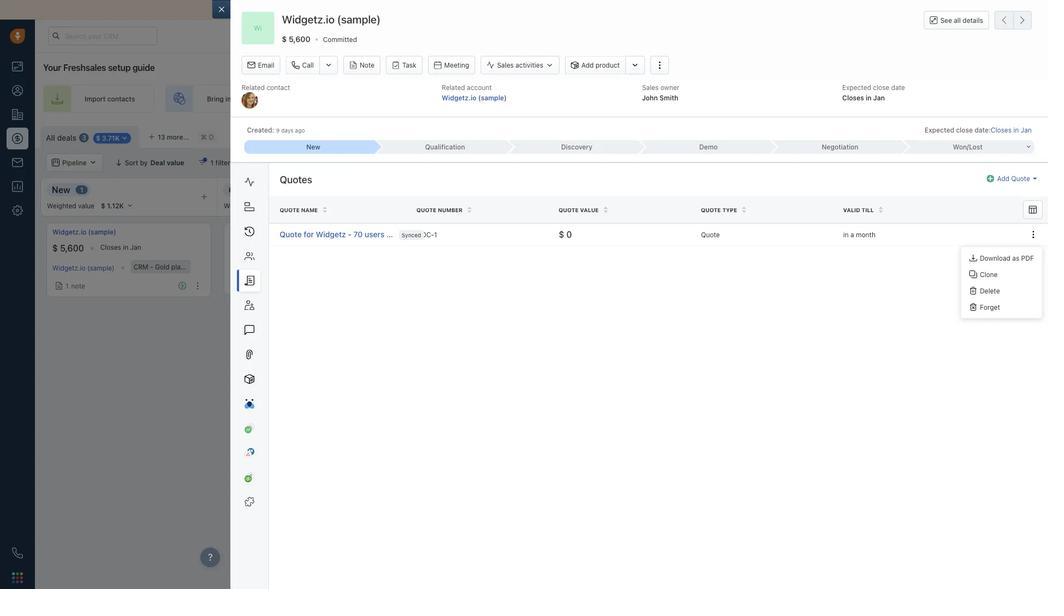 Task type: vqa. For each thing, say whether or not it's contained in the screenshot.
1 FILTER APPLIED
yes



Task type: locate. For each thing, give the bounding box(es) containing it.
negotiation inside "widgetz.io (sample)" dialog
[[822, 143, 859, 151]]

1 horizontal spatial deal
[[999, 235, 1012, 243]]

1 horizontal spatial sales
[[815, 95, 832, 103]]

widgetz.io (sample) inside dialog
[[282, 13, 381, 26]]

import up quotas and forecasting
[[926, 132, 947, 139]]

1 vertical spatial new
[[52, 185, 70, 195]]

1 horizontal spatial container_wx8msf4aqz5i3rn1 image
[[199, 159, 206, 167]]

sales left pipeline
[[815, 95, 832, 103]]

(sample) inside related account widgetz.io (sample)
[[478, 94, 507, 101]]

widgetz.io (sample) link up closes in jan
[[52, 228, 116, 237]]

2 vertical spatial deal
[[999, 235, 1012, 243]]

deals for import
[[949, 132, 966, 139]]

users
[[365, 230, 385, 239]]

created:
[[247, 126, 274, 134]]

bring
[[207, 95, 224, 103]]

1 horizontal spatial $ 5,600
[[282, 35, 311, 44]]

add down search field
[[997, 175, 1010, 183]]

$ 0
[[559, 229, 572, 240]]

⌘
[[201, 133, 207, 141]]

1 vertical spatial won
[[920, 185, 938, 195]]

quote left the "type"
[[701, 207, 721, 213]]

1 horizontal spatial leads
[[503, 95, 520, 103]]

lost
[[969, 143, 983, 151]]

1 horizontal spatial won
[[953, 143, 967, 151]]

quote left name
[[280, 207, 300, 213]]

date:
[[975, 126, 991, 134]]

set up your sales pipeline link
[[736, 85, 878, 112]]

jan up crm
[[130, 244, 141, 251]]

1
[[211, 159, 214, 167], [80, 186, 83, 194], [291, 186, 294, 194], [801, 186, 804, 194], [434, 231, 437, 239], [243, 280, 246, 288], [66, 282, 69, 290]]

won down quotas and forecasting
[[920, 185, 938, 195]]

connect your mailbox to improve deliverability and enable 2-way sync of email conversations.
[[247, 5, 584, 14]]

1 horizontal spatial and
[[927, 159, 938, 167]]

all left 3
[[46, 133, 55, 142]]

close for date
[[873, 84, 890, 91]]

0 vertical spatial acme
[[230, 229, 248, 236]]

quote left number
[[417, 207, 437, 213]]

0 vertical spatial sales
[[497, 61, 514, 69]]

container_wx8msf4aqz5i3rn1 image
[[199, 159, 206, 167], [55, 282, 63, 290]]

sales inside sales owner john smith
[[642, 84, 659, 91]]

1 related from the left
[[242, 84, 265, 91]]

won up forecasting at the top of page
[[953, 143, 967, 151]]

0 horizontal spatial deals
[[57, 133, 76, 142]]

container_wx8msf4aqz5i3rn1 image inside quotas and forecasting link
[[892, 159, 899, 167]]

1 vertical spatial -
[[150, 263, 153, 271]]

closes
[[843, 94, 864, 101], [991, 126, 1012, 134], [100, 244, 121, 251], [269, 244, 290, 251], [792, 244, 812, 251]]

widgetz.io (sample) down closes in jan
[[52, 264, 114, 272]]

5,600 up 'call' button
[[289, 35, 311, 44]]

0 horizontal spatial deal
[[291, 159, 305, 167]]

0 horizontal spatial $ 5,600
[[52, 243, 84, 254]]

0 vertical spatial import
[[85, 95, 106, 103]]

0 vertical spatial widgetz.io (sample)
[[282, 13, 381, 26]]

quote down 'quote type'
[[701, 231, 720, 239]]

won inside "widgetz.io (sample)" dialog
[[953, 143, 967, 151]]

way
[[465, 5, 480, 14]]

1 horizontal spatial negotiation
[[822, 143, 859, 151]]

quotes
[[280, 174, 312, 185]]

Search field
[[989, 153, 1044, 172]]

to right the mailbox
[[327, 5, 334, 14]]

note
[[249, 280, 263, 288], [71, 282, 85, 290]]

your freshsales setup guide
[[43, 63, 155, 73]]

task button
[[386, 56, 423, 75]]

1 acme inc (sample) from the top
[[230, 229, 289, 236]]

deliverability
[[367, 5, 414, 14]]

0 vertical spatial expected
[[843, 84, 872, 91]]

0 horizontal spatial your
[[279, 5, 295, 14]]

demo down sequence
[[700, 143, 718, 151]]

close up won / lost
[[956, 126, 973, 134]]

0 horizontal spatial demo
[[574, 185, 598, 195]]

1 horizontal spatial import
[[926, 132, 947, 139]]

related down meeting button
[[442, 84, 465, 91]]

closes for $ 100
[[269, 244, 290, 251]]

new up 'owners'
[[306, 143, 320, 151]]

sales left activities
[[497, 61, 514, 69]]

all deals link
[[46, 133, 76, 143]]

1 vertical spatial and
[[927, 159, 938, 167]]

settings button
[[858, 126, 906, 145]]

1 horizontal spatial sales
[[642, 84, 659, 91]]

13 more... button
[[143, 129, 195, 145]]

freshworks switcher image
[[12, 573, 23, 584]]

$ for closes in jan
[[52, 243, 58, 254]]

container_wx8msf4aqz5i3rn1 image left the settings
[[863, 132, 871, 139]]

meeting
[[444, 62, 469, 69]]

up
[[790, 95, 798, 103]]

0 vertical spatial acme inc (sample)
[[230, 229, 289, 236]]

email
[[510, 5, 529, 14]]

won / lost
[[953, 143, 983, 151]]

a
[[851, 231, 854, 239]]

see all details
[[941, 16, 983, 24]]

close inside expected close date closes in jan
[[873, 84, 890, 91]]

date
[[892, 84, 905, 91]]

0 horizontal spatial to
[[327, 5, 334, 14]]

discovery
[[561, 143, 593, 151], [405, 185, 446, 195]]

valid
[[844, 207, 861, 213]]

0 horizontal spatial sales
[[656, 95, 673, 103]]

sales down owner at the right top of the page
[[656, 95, 673, 103]]

1 vertical spatial acme
[[230, 263, 247, 271]]

call button
[[286, 56, 319, 75]]

deals up won / lost
[[949, 132, 966, 139]]

2 sales from the left
[[815, 95, 832, 103]]

2 leads from the left
[[503, 95, 520, 103]]

container_wx8msf4aqz5i3rn1 image inside settings popup button
[[863, 132, 871, 139]]

container_wx8msf4aqz5i3rn1 image up download
[[974, 235, 982, 243]]

(sample) inside widgetz.io (sample) link
[[88, 229, 116, 236]]

jan up search field
[[1021, 126, 1032, 134]]

quote for widgetz - 70 users (sample)
[[280, 230, 419, 239]]

5,600 left closes in jan
[[60, 243, 84, 254]]

0 vertical spatial won
[[953, 143, 967, 151]]

related up website
[[242, 84, 265, 91]]

expected inside expected close date closes in jan
[[843, 84, 872, 91]]

$ 5,600 up 'call' button
[[282, 35, 311, 44]]

container_wx8msf4aqz5i3rn1 image right applied
[[270, 159, 277, 167]]

0 vertical spatial discovery
[[561, 143, 593, 151]]

1 vertical spatial qualification
[[229, 185, 281, 195]]

1 acme from the top
[[230, 229, 248, 236]]

$ 5,600 left closes in jan
[[52, 243, 84, 254]]

days right 7 on the top
[[827, 244, 842, 251]]

5,600
[[289, 35, 311, 44], [60, 243, 84, 254]]

phone element
[[7, 543, 28, 565]]

0 vertical spatial new
[[306, 143, 320, 151]]

jan right pipeline
[[874, 94, 885, 101]]

days right 9
[[281, 127, 294, 134]]

download
[[980, 254, 1011, 262]]

ago
[[295, 127, 305, 134]]

quote for quote for widgetz - 70 users (sample)
[[280, 230, 302, 239]]

import left contacts
[[85, 95, 106, 103]]

your left the team
[[530, 95, 544, 103]]

your left the mailbox
[[279, 5, 295, 14]]

doc-1
[[417, 231, 437, 239]]

0 vertical spatial close
[[873, 84, 890, 91]]

⌘ o
[[201, 133, 214, 141]]

0 horizontal spatial expected
[[843, 84, 872, 91]]

widgetz.io (sample) link down closes in jan
[[52, 264, 114, 272]]

quote left the value
[[559, 207, 579, 213]]

0 horizontal spatial close
[[873, 84, 890, 91]]

value
[[580, 207, 599, 213]]

0
[[456, 186, 460, 194], [608, 186, 612, 194], [948, 186, 953, 194], [567, 229, 572, 240]]

1 horizontal spatial all
[[282, 159, 290, 167]]

1 filter applied
[[211, 159, 255, 167]]

0 vertical spatial inc
[[249, 229, 259, 236]]

to left the team
[[522, 95, 528, 103]]

meeting button
[[428, 56, 475, 75]]

deal for add deal button
[[1024, 132, 1038, 139]]

widgetz.io (sample) link down "account"
[[442, 94, 507, 101]]

all up quotes
[[282, 159, 290, 167]]

acme inc (sample) link up 100
[[230, 228, 289, 237]]

closes for $ 3,200
[[792, 244, 812, 251]]

- left the gold
[[150, 263, 153, 271]]

acme inc (sample) down 100
[[230, 263, 287, 271]]

1 vertical spatial sales
[[642, 84, 659, 91]]

1 vertical spatial discovery
[[405, 185, 446, 195]]

close for date:
[[956, 126, 973, 134]]

0 vertical spatial qualification
[[425, 143, 465, 151]]

quote name
[[280, 207, 318, 213]]

9
[[276, 127, 280, 134]]

and left enable
[[416, 5, 429, 14]]

all for deals
[[46, 133, 55, 142]]

expected for expected close date
[[843, 84, 872, 91]]

- left 70
[[348, 230, 352, 239]]

all
[[46, 133, 55, 142], [282, 159, 290, 167]]

1 vertical spatial jan
[[1021, 126, 1032, 134]]

0 horizontal spatial -
[[150, 263, 153, 271]]

1 horizontal spatial demo
[[700, 143, 718, 151]]

add deal up search field
[[1010, 132, 1038, 139]]

0 vertical spatial -
[[348, 230, 352, 239]]

new down all deals link at the top of the page
[[52, 185, 70, 195]]

0 vertical spatial and
[[416, 5, 429, 14]]

widgetz.io (sample) up closes in jan
[[52, 229, 116, 236]]

deals left 3
[[57, 133, 76, 142]]

1 horizontal spatial jan
[[874, 94, 885, 101]]

leads right route
[[503, 95, 520, 103]]

negotiation
[[822, 143, 859, 151], [743, 185, 791, 195]]

2 vertical spatial widgetz.io (sample)
[[52, 264, 114, 272]]

1 vertical spatial container_wx8msf4aqz5i3rn1 image
[[55, 282, 63, 290]]

forget
[[980, 303, 1000, 311]]

0 vertical spatial demo
[[700, 143, 718, 151]]

activities
[[516, 61, 543, 69]]

add
[[582, 61, 594, 69], [1010, 132, 1022, 139], [997, 175, 1010, 183], [985, 235, 997, 243]]

acme up $ 100
[[230, 229, 248, 236]]

widgetz.io (sample) link
[[442, 94, 507, 101], [52, 228, 116, 237], [52, 264, 114, 272]]

add left product
[[582, 61, 594, 69]]

sales up john
[[642, 84, 659, 91]]

1 horizontal spatial 1 note
[[243, 280, 263, 288]]

acme
[[230, 229, 248, 236], [230, 263, 247, 271]]

0 vertical spatial add deal
[[1010, 132, 1038, 139]]

0 vertical spatial days
[[281, 127, 294, 134]]

1 vertical spatial $ 5,600
[[52, 243, 84, 254]]

1 vertical spatial close
[[956, 126, 973, 134]]

0 horizontal spatial won
[[920, 185, 938, 195]]

0 vertical spatial 5,600
[[289, 35, 311, 44]]

route leads to your team link
[[441, 85, 581, 112]]

0 for demo
[[608, 186, 612, 194]]

add up download
[[985, 235, 997, 243]]

deal for all deal owners button
[[291, 159, 305, 167]]

1 vertical spatial to
[[522, 95, 528, 103]]

deal up download as pdf
[[999, 235, 1012, 243]]

all deal owners button
[[262, 153, 337, 172]]

inc up 100
[[249, 229, 259, 236]]

(sample) down closes in jan
[[87, 264, 114, 272]]

to
[[327, 5, 334, 14], [522, 95, 528, 103]]

all inside button
[[282, 159, 290, 167]]

5,600 inside "widgetz.io (sample)" dialog
[[289, 35, 311, 44]]

2 horizontal spatial deal
[[1024, 132, 1038, 139]]

acme inc (sample) up 100
[[230, 229, 289, 236]]

(sample) down "account"
[[478, 94, 507, 101]]

product
[[596, 61, 620, 69]]

1 vertical spatial negotiation
[[743, 185, 791, 195]]

0 vertical spatial container_wx8msf4aqz5i3rn1 image
[[199, 159, 206, 167]]

sales
[[656, 95, 673, 103], [815, 95, 832, 103]]

2 related from the left
[[442, 84, 465, 91]]

container_wx8msf4aqz5i3rn1 image left quotas
[[892, 159, 899, 167]]

0 horizontal spatial and
[[416, 5, 429, 14]]

2 acme inc (sample) link from the top
[[230, 263, 287, 271]]

deal up quotes
[[291, 159, 305, 167]]

acme inc (sample) link down 100
[[230, 263, 287, 271]]

$ 5,600 inside "widgetz.io (sample)" dialog
[[282, 35, 311, 44]]

0 horizontal spatial 5,600
[[60, 243, 84, 254]]

0 horizontal spatial negotiation
[[743, 185, 791, 195]]

2 horizontal spatial your
[[799, 95, 814, 103]]

quote down search field
[[1012, 175, 1030, 183]]

deal
[[1024, 132, 1038, 139], [291, 159, 305, 167], [999, 235, 1012, 243]]

(sample) up committed
[[337, 13, 381, 26]]

1 vertical spatial import
[[926, 132, 947, 139]]

2 vertical spatial jan
[[130, 244, 141, 251]]

your
[[279, 5, 295, 14], [530, 95, 544, 103], [799, 95, 814, 103]]

and right quotas
[[927, 159, 938, 167]]

0 vertical spatial negotiation
[[822, 143, 859, 151]]

import deals
[[926, 132, 966, 139]]

won
[[953, 143, 967, 151], [920, 185, 938, 195]]

container_wx8msf4aqz5i3rn1 image
[[863, 132, 871, 139], [270, 159, 277, 167], [892, 159, 899, 167], [974, 235, 982, 243], [233, 280, 240, 288]]

100
[[238, 243, 253, 254]]

discovery link
[[508, 140, 640, 154]]

1 horizontal spatial discovery
[[561, 143, 593, 151]]

1 horizontal spatial new
[[306, 143, 320, 151]]

import inside "button"
[[926, 132, 947, 139]]

quote for quote value
[[559, 207, 579, 213]]

demo up the value
[[574, 185, 598, 195]]

1 vertical spatial all
[[282, 159, 290, 167]]

days
[[281, 127, 294, 134], [827, 244, 842, 251]]

acme down $ 100
[[230, 263, 247, 271]]

1 horizontal spatial to
[[522, 95, 528, 103]]

2 horizontal spatial jan
[[1021, 126, 1032, 134]]

widgetz.io (sample) up committed
[[282, 13, 381, 26]]

1 horizontal spatial deals
[[949, 132, 966, 139]]

discovery down the team
[[561, 143, 593, 151]]

leads down related contact
[[259, 95, 276, 103]]

1 vertical spatial acme inc (sample) link
[[230, 263, 287, 271]]

filter
[[215, 159, 230, 167]]

negotiation link
[[771, 140, 903, 154]]

1 horizontal spatial -
[[348, 230, 352, 239]]

0 horizontal spatial leads
[[259, 95, 276, 103]]

(sample) up closes in jan
[[88, 229, 116, 236]]

1 leads from the left
[[259, 95, 276, 103]]

team
[[546, 95, 561, 103]]

1 vertical spatial inc
[[249, 263, 258, 271]]

quote up closes in nov
[[280, 230, 302, 239]]

(sample) up closes in nov
[[261, 229, 289, 236]]

discovery up quote number
[[405, 185, 446, 195]]

widgetz.io inside related account widgetz.io (sample)
[[442, 94, 477, 101]]

add quote link
[[987, 174, 1038, 184]]

quote
[[1012, 175, 1030, 183], [280, 207, 300, 213], [417, 207, 437, 213], [559, 207, 579, 213], [701, 207, 721, 213], [280, 230, 302, 239], [701, 231, 720, 239]]

0 horizontal spatial days
[[281, 127, 294, 134]]

jan
[[874, 94, 885, 101], [1021, 126, 1032, 134], [130, 244, 141, 251]]

related inside related account widgetz.io (sample)
[[442, 84, 465, 91]]

acme inc (sample) link
[[230, 228, 289, 237], [230, 263, 287, 271]]

1 horizontal spatial related
[[442, 84, 465, 91]]

pipeline
[[833, 95, 858, 103]]

won for won
[[920, 185, 938, 195]]

1 horizontal spatial 5,600
[[289, 35, 311, 44]]

container_wx8msf4aqz5i3rn1 image down $ 100
[[233, 280, 240, 288]]

sales activities button
[[481, 56, 565, 75], [481, 56, 560, 75]]

1 vertical spatial days
[[827, 244, 842, 251]]

of
[[500, 5, 508, 14]]

closes in 7 days
[[792, 244, 842, 251]]

month
[[856, 231, 876, 239]]

1 horizontal spatial qualification
[[425, 143, 465, 151]]

3,200
[[751, 243, 775, 254]]

- inside "widgetz.io (sample)" dialog
[[348, 230, 352, 239]]

deals inside "button"
[[949, 132, 966, 139]]

expected up quotas and forecasting
[[925, 126, 955, 134]]

jan inside expected close date closes in jan
[[874, 94, 885, 101]]

deals for all
[[57, 133, 76, 142]]

qualification inside qualification link
[[425, 143, 465, 151]]

jan for expected close date: closes in jan
[[1021, 126, 1032, 134]]

1 vertical spatial deal
[[291, 159, 305, 167]]

leads inside bring in website leads link
[[259, 95, 276, 103]]

1 vertical spatial demo
[[574, 185, 598, 195]]

0 horizontal spatial container_wx8msf4aqz5i3rn1 image
[[55, 282, 63, 290]]

close left date on the top of page
[[873, 84, 890, 91]]

add deal up download
[[985, 235, 1012, 243]]

1 sales from the left
[[656, 95, 673, 103]]

0 vertical spatial acme inc (sample) link
[[230, 228, 289, 237]]

add quote
[[997, 175, 1030, 183]]

deal up search field
[[1024, 132, 1038, 139]]

your right up on the right top
[[799, 95, 814, 103]]

1 inc from the top
[[249, 229, 259, 236]]

(sample) down closes in nov
[[260, 263, 287, 271]]

2-
[[457, 5, 465, 14]]

0 horizontal spatial related
[[242, 84, 265, 91]]

wi
[[254, 24, 262, 32]]

0 horizontal spatial all
[[46, 133, 55, 142]]

expected up pipeline
[[843, 84, 872, 91]]

add up search field
[[1010, 132, 1022, 139]]

inc down 100
[[249, 263, 258, 271]]

jan for expected close date closes in jan
[[874, 94, 885, 101]]

email image
[[940, 32, 948, 41]]

1 horizontal spatial expected
[[925, 126, 955, 134]]

0 vertical spatial deal
[[1024, 132, 1038, 139]]

0 vertical spatial widgetz.io (sample) link
[[442, 94, 507, 101]]



Task type: describe. For each thing, give the bounding box(es) containing it.
widgetz
[[316, 230, 346, 239]]

container_wx8msf4aqz5i3rn1 image inside 1 filter applied button
[[199, 159, 206, 167]]

quote inside button
[[1012, 175, 1030, 183]]

2 vertical spatial widgetz.io (sample) link
[[52, 264, 114, 272]]

related for related contact
[[242, 84, 265, 91]]

discovery inside "widgetz.io (sample)" dialog
[[561, 143, 593, 151]]

john
[[642, 94, 658, 101]]

container_wx8msf4aqz5i3rn1 image for quotas and forecasting
[[892, 159, 899, 167]]

3
[[82, 134, 86, 142]]

plan
[[171, 263, 184, 271]]

leads inside route leads to your team link
[[503, 95, 520, 103]]

/
[[967, 143, 969, 151]]

phone image
[[12, 548, 23, 559]]

related contact
[[242, 84, 290, 91]]

import for import deals
[[926, 132, 947, 139]]

related for related account widgetz.io (sample)
[[442, 84, 465, 91]]

0 inside "widgetz.io (sample)" dialog
[[567, 229, 572, 240]]

bring in website leads link
[[166, 85, 296, 112]]

website
[[233, 95, 258, 103]]

set
[[777, 95, 788, 103]]

number
[[438, 207, 463, 213]]

1 inside button
[[211, 159, 214, 167]]

for
[[304, 230, 314, 239]]

2 inc from the top
[[249, 263, 258, 271]]

1 vertical spatial widgetz.io (sample) link
[[52, 228, 116, 237]]

all for deal
[[282, 159, 290, 167]]

expected close date closes in jan
[[843, 84, 905, 101]]

add product button
[[565, 56, 625, 75]]

forecasting
[[940, 159, 977, 167]]

name
[[301, 207, 318, 213]]

$ 3,200
[[744, 243, 775, 254]]

1 horizontal spatial days
[[827, 244, 842, 251]]

container_wx8msf4aqz5i3rn1 image inside all deal owners button
[[270, 159, 277, 167]]

days inside created: 9 days ago
[[281, 127, 294, 134]]

o
[[209, 133, 214, 141]]

widgetz.io (sample) dialog
[[212, 0, 1048, 590]]

1 horizontal spatial your
[[530, 95, 544, 103]]

valid till
[[844, 207, 874, 213]]

sales activities
[[497, 61, 543, 69]]

sync
[[482, 5, 498, 14]]

owners
[[307, 159, 330, 167]]

see
[[941, 16, 952, 24]]

import for import contacts
[[85, 95, 106, 103]]

(sample) inside acme inc (sample) link
[[261, 229, 289, 236]]

route
[[483, 95, 501, 103]]

quotas
[[902, 159, 925, 167]]

$ for closes in 7 days
[[744, 243, 749, 254]]

create
[[634, 95, 655, 103]]

closes inside expected close date closes in jan
[[843, 94, 864, 101]]

$ for closes in nov
[[230, 243, 235, 254]]

Search your CRM... text field
[[48, 27, 157, 45]]

settings
[[874, 132, 900, 139]]

sequence
[[675, 95, 705, 103]]

13 more...
[[158, 133, 189, 141]]

0 horizontal spatial 1 note
[[66, 282, 85, 290]]

70
[[354, 230, 363, 239]]

till
[[862, 207, 874, 213]]

nov
[[299, 244, 311, 251]]

connect
[[247, 5, 277, 14]]

quote for quote number
[[417, 207, 437, 213]]

type
[[723, 207, 737, 213]]

all deal owners
[[282, 159, 330, 167]]

note button
[[343, 56, 381, 75]]

demo inside "widgetz.io (sample)" dialog
[[700, 143, 718, 151]]

1 vertical spatial add deal
[[985, 235, 1012, 243]]

2 acme inc (sample) from the top
[[230, 263, 287, 271]]

2 acme from the top
[[230, 263, 247, 271]]

7
[[822, 244, 825, 251]]

inc inside acme inc (sample) link
[[249, 229, 259, 236]]

owner
[[661, 84, 680, 91]]

all deals 3
[[46, 133, 86, 142]]

guide
[[133, 63, 155, 73]]

0 horizontal spatial new
[[52, 185, 70, 195]]

import contacts link
[[43, 85, 155, 112]]

as
[[1013, 254, 1020, 262]]

closes in nov
[[269, 244, 311, 251]]

contact
[[267, 84, 290, 91]]

import deals group
[[911, 126, 990, 145]]

add product
[[582, 61, 620, 69]]

setup
[[108, 63, 131, 73]]

sales owner john smith
[[642, 84, 680, 101]]

closes for $ 5,600
[[100, 244, 121, 251]]

(sample) right users
[[387, 230, 419, 239]]

sales for sales activities
[[497, 61, 514, 69]]

quote for quote type
[[701, 207, 721, 213]]

quote for quote name
[[280, 207, 300, 213]]

pdf
[[1022, 254, 1034, 262]]

connect your mailbox link
[[247, 5, 327, 14]]

0 horizontal spatial note
[[71, 282, 85, 290]]

quotas and forecasting
[[902, 159, 977, 167]]

contacts
[[107, 95, 135, 103]]

create sales sequence
[[634, 95, 705, 103]]

enable
[[431, 5, 455, 14]]

1 horizontal spatial note
[[249, 280, 263, 288]]

add quote button
[[987, 174, 1038, 184]]

quote value
[[559, 207, 599, 213]]

1 vertical spatial widgetz.io (sample)
[[52, 229, 116, 236]]

create sales sequence link
[[592, 85, 725, 112]]

expected close date: closes in jan
[[925, 126, 1032, 134]]

container_wx8msf4aqz5i3rn1 image for add deal
[[974, 235, 982, 243]]

in a month
[[844, 231, 876, 239]]

set up your sales pipeline
[[777, 95, 858, 103]]

task
[[402, 62, 417, 69]]

email button
[[242, 56, 280, 75]]

quote number
[[417, 207, 463, 213]]

applied
[[232, 159, 255, 167]]

1 filter applied button
[[191, 153, 262, 172]]

details
[[963, 16, 983, 24]]

1 acme inc (sample) link from the top
[[230, 228, 289, 237]]

close image
[[1032, 7, 1038, 13]]

container_wx8msf4aqz5i3rn1 image for settings
[[863, 132, 871, 139]]

1 inside "widgetz.io (sample)" dialog
[[434, 231, 437, 239]]

related account widgetz.io (sample)
[[442, 84, 507, 101]]

1 vertical spatial 5,600
[[60, 243, 84, 254]]

0 horizontal spatial discovery
[[405, 185, 446, 195]]

crm - gold plan monthly (sample)
[[134, 263, 240, 271]]

0 for discovery
[[456, 186, 460, 194]]

bring in website leads
[[207, 95, 276, 103]]

synced
[[402, 232, 421, 238]]

expected for expected close date:
[[925, 126, 955, 134]]

quote for widgetz - 70 users (sample) link
[[280, 230, 419, 239]]

0 horizontal spatial jan
[[130, 244, 141, 251]]

crm
[[134, 263, 148, 271]]

note
[[360, 62, 375, 69]]

in inside expected close date closes in jan
[[866, 94, 872, 101]]

won for won / lost
[[953, 143, 967, 151]]

sales for sales owner john smith
[[642, 84, 659, 91]]

(sample) down $ 100
[[213, 263, 240, 271]]

quote type
[[701, 207, 737, 213]]

account
[[467, 84, 492, 91]]

13
[[158, 133, 165, 141]]

committed
[[323, 36, 357, 43]]

add deal inside button
[[1010, 132, 1038, 139]]

0 for won
[[948, 186, 953, 194]]

new inside "widgetz.io (sample)" dialog
[[306, 143, 320, 151]]



